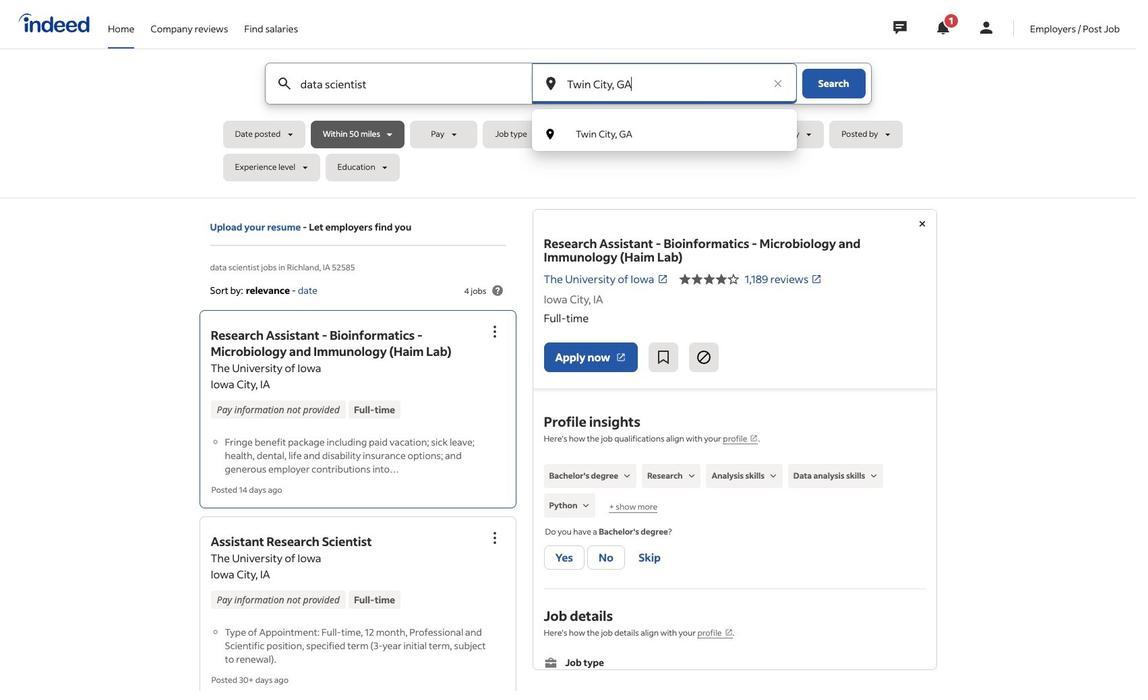 Task type: describe. For each thing, give the bounding box(es) containing it.
clear location input image
[[771, 77, 785, 90]]

profile (opens in a new window) image
[[751, 434, 759, 443]]

4.1 out of 5 stars image
[[679, 271, 740, 287]]

search: Job title, keywords, or company text field
[[298, 63, 509, 104]]

job preferences (opens in a new window) image
[[725, 629, 733, 637]]

help icon image
[[489, 283, 506, 299]]

2 horizontal spatial missing qualification image
[[869, 470, 881, 482]]

job actions for assistant research scientist is collapsed image
[[487, 530, 503, 546]]

apply now (opens in a new tab) image
[[616, 352, 627, 363]]

2 missing qualification image from the left
[[768, 470, 780, 482]]

save this job image
[[656, 349, 672, 366]]



Task type: locate. For each thing, give the bounding box(es) containing it.
1 missing qualification image from the left
[[621, 470, 634, 482]]

the university of iowa (opens in a new tab) image
[[657, 274, 668, 285]]

messages unread count 0 image
[[892, 14, 909, 41]]

None search field
[[223, 63, 914, 187]]

1 horizontal spatial missing qualification image
[[686, 470, 698, 482]]

missing qualification image
[[686, 470, 698, 482], [869, 470, 881, 482], [580, 500, 593, 512]]

job actions for research assistant - bioinformatics - microbiology and immunology (haim lab) is collapsed image
[[487, 324, 503, 340]]

0 horizontal spatial missing qualification image
[[621, 470, 634, 482]]

not interested image
[[696, 349, 712, 366]]

missing qualification image
[[621, 470, 634, 482], [768, 470, 780, 482]]

Edit location text field
[[565, 63, 765, 104]]

4.1 out of 5 stars. link to 1,189 reviews company ratings (opens in a new tab) image
[[812, 274, 823, 285]]

account image
[[979, 20, 995, 36]]

close job details image
[[915, 216, 931, 232]]

1 horizontal spatial missing qualification image
[[768, 470, 780, 482]]

0 horizontal spatial missing qualification image
[[580, 500, 593, 512]]



Task type: vqa. For each thing, say whether or not it's contained in the screenshot.
Job Openings
no



